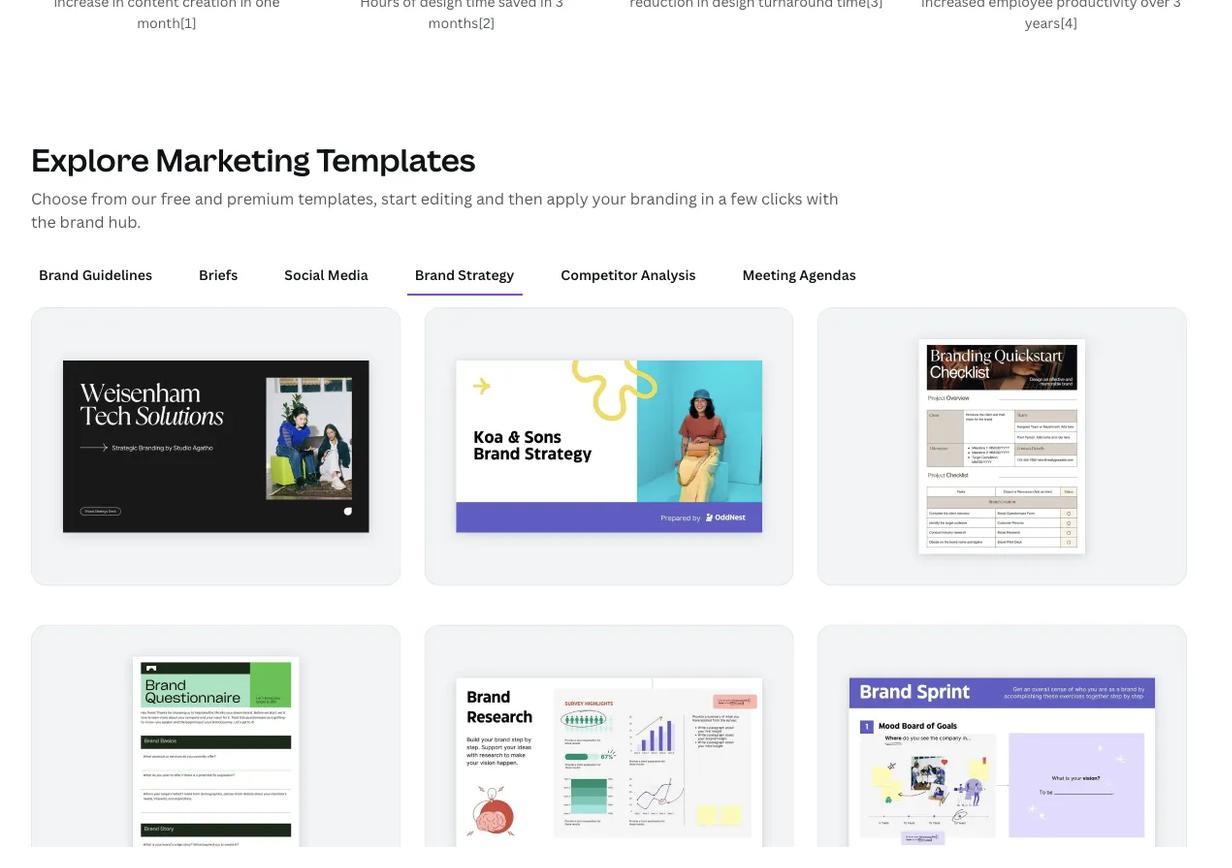 Task type: locate. For each thing, give the bounding box(es) containing it.
competitor
[[561, 266, 638, 284]]

hours of design time saved in 3 months[2]
[[360, 0, 563, 32]]

media
[[328, 266, 368, 284]]

our
[[131, 188, 157, 209]]

3 right over
[[1173, 0, 1181, 11]]

brand questionnaire professional doc in dark green black and white bold modern style image
[[133, 657, 299, 848]]

in inside explore marketing templates choose from our free and premium templates, start editing and then apply your branding in a few clicks with the brand hub.
[[701, 188, 714, 209]]

0 horizontal spatial 3
[[555, 0, 563, 11]]

explore
[[31, 138, 149, 181]]

editing
[[421, 188, 472, 209]]

start
[[381, 188, 417, 209]]

and left then
[[476, 188, 504, 209]]

apply
[[546, 188, 588, 209]]

1 horizontal spatial and
[[476, 188, 504, 209]]

0 horizontal spatial and
[[195, 188, 223, 209]]

briefs
[[199, 266, 238, 284]]

2 3 from the left
[[1173, 0, 1181, 11]]

brand strategy brand guidelines presentation in purple yellow modern professional style image
[[456, 361, 762, 533]]

strategy
[[458, 266, 514, 284]]

and right free on the top left
[[195, 188, 223, 209]]

choose
[[31, 188, 87, 209]]

competitor analysis button
[[553, 257, 704, 294]]

brand sprint planning whiteboard in purple grey modern professional style image
[[849, 679, 1155, 848]]

social media button
[[277, 257, 376, 294]]

saved
[[499, 0, 537, 11]]

premium
[[227, 188, 294, 209]]

in left a
[[701, 188, 714, 209]]

1 horizontal spatial 3
[[1173, 0, 1181, 11]]

1 horizontal spatial brand
[[415, 266, 455, 284]]

brand inside brand guidelines button
[[39, 266, 79, 284]]

increase in content creation in one month[1]
[[54, 0, 280, 32]]

1 3 from the left
[[555, 0, 563, 11]]

increased employee productivity over 3 years[4]
[[921, 0, 1181, 32]]

hours
[[360, 0, 399, 11]]

3
[[555, 0, 563, 11], [1173, 0, 1181, 11]]

marketing
[[155, 138, 310, 181]]

brand inside brand strategy button
[[415, 266, 455, 284]]

from
[[91, 188, 127, 209]]

1 and from the left
[[195, 188, 223, 209]]

increased
[[921, 0, 985, 11]]

brand guidelines button
[[31, 257, 160, 294]]

3 right saved
[[555, 0, 563, 11]]

few
[[731, 188, 758, 209]]

1 brand from the left
[[39, 266, 79, 284]]

and
[[195, 188, 223, 209], [476, 188, 504, 209]]

0 horizontal spatial brand
[[39, 266, 79, 284]]

in inside hours of design time saved in 3 months[2]
[[540, 0, 552, 11]]

one
[[255, 0, 280, 11]]

month[1]
[[137, 14, 197, 32]]

brand
[[39, 266, 79, 284], [415, 266, 455, 284]]

in right saved
[[540, 0, 552, 11]]

3 inside increased employee productivity over 3 years[4]
[[1173, 0, 1181, 11]]

brand left 'strategy'
[[415, 266, 455, 284]]

creation
[[182, 0, 237, 11]]

hub.
[[108, 211, 141, 232]]

templates
[[316, 138, 476, 181]]

content
[[127, 0, 179, 11]]

in
[[112, 0, 124, 11], [240, 0, 252, 11], [540, 0, 552, 11], [701, 188, 714, 209]]

2 brand from the left
[[415, 266, 455, 284]]

brand strategy
[[415, 266, 514, 284]]

meeting
[[742, 266, 796, 284]]

design
[[420, 0, 462, 11]]

templates,
[[298, 188, 377, 209]]

the
[[31, 211, 56, 232]]

social
[[284, 266, 324, 284]]

brand down the
[[39, 266, 79, 284]]

brand for brand strategy
[[415, 266, 455, 284]]



Task type: describe. For each thing, give the bounding box(es) containing it.
competitor analysis
[[561, 266, 696, 284]]

2 and from the left
[[476, 188, 504, 209]]

years[4]
[[1025, 14, 1078, 32]]

briefs button
[[191, 257, 246, 294]]

employee
[[988, 0, 1053, 11]]

agendas
[[799, 266, 856, 284]]

clicks
[[761, 188, 803, 209]]

guidelines
[[82, 266, 152, 284]]

brand
[[60, 211, 104, 232]]

free
[[161, 188, 191, 209]]

brand guidelines
[[39, 266, 152, 284]]

a
[[718, 188, 727, 209]]

of
[[403, 0, 416, 11]]

with
[[806, 188, 839, 209]]

branding quickstart checklist professional doc in dark brown black and white beige photocentric style image
[[919, 340, 1085, 554]]

months[2]
[[428, 14, 495, 32]]

brand research planning whiteboard in red grey modern professional style image
[[456, 679, 762, 848]]

brand strategy brand guidelines presentation in black and white sleek monochrome style image
[[63, 361, 369, 533]]

increase
[[54, 0, 109, 11]]

analysis
[[641, 266, 696, 284]]

meeting agendas button
[[735, 257, 864, 294]]

explore marketing templates choose from our free and premium templates, start editing and then apply your branding in a few clicks with the brand hub.
[[31, 138, 839, 232]]

brand for brand guidelines
[[39, 266, 79, 284]]

in left one
[[240, 0, 252, 11]]

then
[[508, 188, 543, 209]]

time
[[466, 0, 495, 11]]

over
[[1141, 0, 1170, 11]]

productivity
[[1056, 0, 1137, 11]]

in left content
[[112, 0, 124, 11]]

brand strategy button
[[407, 257, 522, 294]]

3 inside hours of design time saved in 3 months[2]
[[555, 0, 563, 11]]

branding
[[630, 188, 697, 209]]

social media
[[284, 266, 368, 284]]

your
[[592, 188, 626, 209]]

meeting agendas
[[742, 266, 856, 284]]



Task type: vqa. For each thing, say whether or not it's contained in the screenshot.
branding
yes



